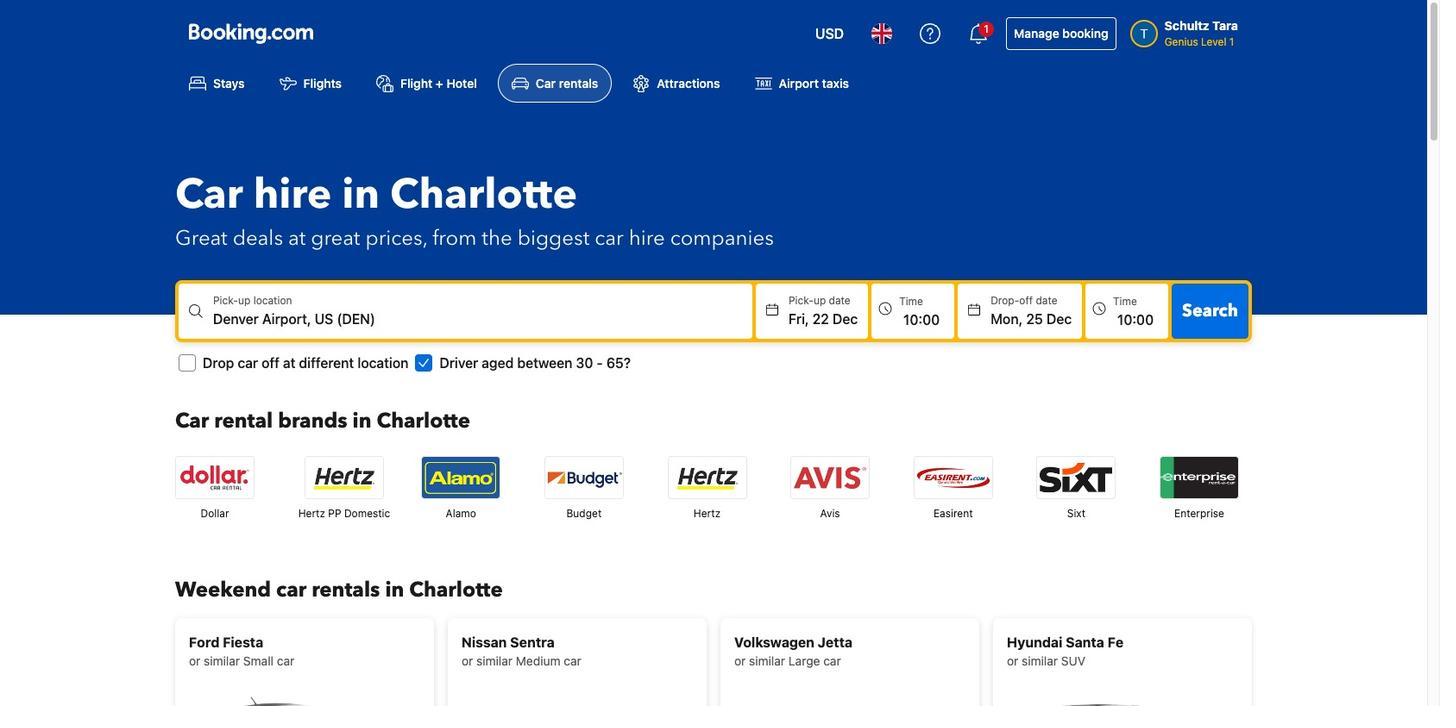 Task type: describe. For each thing, give the bounding box(es) containing it.
airport taxis link
[[741, 64, 863, 103]]

+
[[436, 76, 443, 91]]

weekend car rentals in charlotte
[[175, 577, 503, 605]]

similar for ford
[[204, 654, 240, 669]]

hyundai santa fe image
[[1019, 681, 1226, 707]]

prices,
[[365, 225, 427, 253]]

charlotte inside car hire in charlotte great deals at great prices, from the biggest car hire companies
[[390, 167, 577, 224]]

tara
[[1212, 18, 1238, 33]]

or for nissan sentra
[[462, 654, 473, 669]]

schultz tara genius level 1
[[1164, 18, 1238, 48]]

up for pick-up location
[[238, 294, 250, 307]]

off inside drop-off date mon, 25 dec
[[1019, 294, 1033, 307]]

car inside volkswagen jetta or similar large car
[[823, 654, 841, 669]]

1 horizontal spatial hire
[[629, 225, 665, 253]]

hertz for hertz
[[694, 508, 721, 521]]

22
[[812, 312, 829, 327]]

budget logo image
[[545, 458, 623, 499]]

jetta
[[818, 635, 852, 651]]

different
[[299, 356, 354, 371]]

mon,
[[991, 312, 1023, 327]]

pick-up date fri, 22 dec
[[789, 294, 858, 327]]

0 horizontal spatial rentals
[[312, 577, 380, 605]]

stays
[[213, 76, 245, 91]]

nissan sentra or similar medium car
[[462, 635, 581, 669]]

drop car off at different location
[[203, 356, 408, 371]]

easirent logo image
[[914, 458, 992, 499]]

hertz pp domestic
[[298, 508, 390, 521]]

25
[[1026, 312, 1043, 327]]

hertz logo image
[[668, 458, 746, 499]]

fiesta
[[223, 635, 263, 651]]

search button
[[1172, 284, 1248, 339]]

pick-up location
[[213, 294, 292, 307]]

manage booking link
[[1006, 17, 1116, 50]]

hyundai santa fe or similar suv
[[1007, 635, 1124, 669]]

medium
[[516, 654, 560, 669]]

great
[[175, 225, 228, 253]]

similar for volkswagen
[[749, 654, 785, 669]]

dollar logo image
[[176, 458, 254, 499]]

car for rentals
[[536, 76, 556, 91]]

1 vertical spatial off
[[261, 356, 279, 371]]

flights link
[[265, 64, 356, 103]]

from
[[432, 225, 477, 253]]

usd
[[815, 26, 844, 41]]

1 button
[[958, 13, 999, 54]]

pick- for pick-up date fri, 22 dec
[[789, 294, 814, 307]]

enterprise
[[1174, 508, 1224, 521]]

flights
[[303, 76, 342, 91]]

sixt logo image
[[1037, 458, 1115, 499]]

great
[[311, 225, 360, 253]]

flight
[[400, 76, 432, 91]]

booking.com online hotel reservations image
[[189, 23, 313, 44]]

1 inside button
[[984, 22, 989, 35]]

hotel
[[446, 76, 477, 91]]

small
[[243, 654, 274, 669]]

in for brands
[[353, 407, 371, 436]]

rental
[[214, 407, 273, 436]]

weekend
[[175, 577, 271, 605]]

drop-
[[991, 294, 1019, 307]]

car rental brands in charlotte
[[175, 407, 470, 436]]

Pick-up location field
[[213, 309, 752, 330]]

30
[[576, 356, 593, 371]]

-
[[597, 356, 603, 371]]

similar for nissan
[[476, 654, 513, 669]]

attractions
[[657, 76, 720, 91]]

or for ford fiesta
[[189, 654, 200, 669]]

ford
[[189, 635, 220, 651]]

pp
[[328, 508, 341, 521]]

car for hire
[[175, 167, 243, 224]]

0 horizontal spatial location
[[253, 294, 292, 307]]

between
[[517, 356, 572, 371]]

alamo logo image
[[422, 458, 500, 499]]

car hire in charlotte great deals at great prices, from the biggest car hire companies
[[175, 167, 774, 253]]

avis logo image
[[791, 458, 869, 499]]

avis
[[820, 508, 840, 521]]

usd button
[[805, 13, 854, 54]]

large
[[788, 654, 820, 669]]

or inside hyundai santa fe or similar suv
[[1007, 654, 1018, 669]]

date for 25
[[1036, 294, 1057, 307]]

budget
[[566, 508, 602, 521]]

genius
[[1164, 35, 1198, 48]]

fri,
[[789, 312, 809, 327]]

hertz pp domestic logo image
[[305, 458, 383, 499]]

drop-off date mon, 25 dec
[[991, 294, 1072, 327]]

companies
[[670, 225, 774, 253]]

charlotte for weekend car rentals in charlotte
[[409, 577, 503, 605]]

flight + hotel link
[[362, 64, 491, 103]]

hyundai
[[1007, 635, 1062, 651]]

search
[[1182, 300, 1238, 323]]

attractions link
[[619, 64, 734, 103]]



Task type: locate. For each thing, give the bounding box(es) containing it.
off up 25
[[1019, 294, 1033, 307]]

dec
[[833, 312, 858, 327], [1046, 312, 1072, 327]]

car
[[536, 76, 556, 91], [175, 167, 243, 224], [175, 407, 209, 436]]

location down deals
[[253, 294, 292, 307]]

car down jetta
[[823, 654, 841, 669]]

similar inside volkswagen jetta or similar large car
[[749, 654, 785, 669]]

similar down hyundai
[[1022, 654, 1058, 669]]

flight + hotel
[[400, 76, 477, 91]]

1 pick- from the left
[[213, 294, 238, 307]]

car right hotel
[[536, 76, 556, 91]]

in right brands
[[353, 407, 371, 436]]

hire
[[253, 167, 332, 224], [629, 225, 665, 253]]

easirent
[[933, 508, 973, 521]]

0 vertical spatial in
[[342, 167, 380, 224]]

1 or from the left
[[189, 654, 200, 669]]

1 inside the schultz tara genius level 1
[[1229, 35, 1234, 48]]

up for pick-up date fri, 22 dec
[[814, 294, 826, 307]]

1 dec from the left
[[833, 312, 858, 327]]

0 horizontal spatial pick-
[[213, 294, 238, 307]]

similar down "volkswagen" on the right bottom of page
[[749, 654, 785, 669]]

1 down the tara
[[1229, 35, 1234, 48]]

at left great
[[288, 225, 306, 253]]

or down hyundai
[[1007, 654, 1018, 669]]

1 horizontal spatial off
[[1019, 294, 1033, 307]]

4 or from the left
[[1007, 654, 1018, 669]]

hire up deals
[[253, 167, 332, 224]]

hertz
[[298, 508, 325, 521], [694, 508, 721, 521]]

in inside car hire in charlotte great deals at great prices, from the biggest car hire companies
[[342, 167, 380, 224]]

up down deals
[[238, 294, 250, 307]]

drop
[[203, 356, 234, 371]]

sentra
[[510, 635, 555, 651]]

up inside "pick-up date fri, 22 dec"
[[814, 294, 826, 307]]

1 vertical spatial charlotte
[[377, 407, 470, 436]]

1 similar from the left
[[204, 654, 240, 669]]

date inside drop-off date mon, 25 dec
[[1036, 294, 1057, 307]]

car right biggest
[[595, 225, 624, 253]]

at inside car hire in charlotte great deals at great prices, from the biggest car hire companies
[[288, 225, 306, 253]]

similar down ford
[[204, 654, 240, 669]]

off right drop
[[261, 356, 279, 371]]

in for rentals
[[385, 577, 404, 605]]

car inside "ford fiesta or similar small car"
[[277, 654, 294, 669]]

hertz for hertz pp domestic
[[298, 508, 325, 521]]

charlotte
[[390, 167, 577, 224], [377, 407, 470, 436], [409, 577, 503, 605]]

stays link
[[175, 64, 258, 103]]

0 horizontal spatial hire
[[253, 167, 332, 224]]

charlotte up nissan
[[409, 577, 503, 605]]

2 hertz from the left
[[694, 508, 721, 521]]

2 dec from the left
[[1046, 312, 1072, 327]]

in down the domestic
[[385, 577, 404, 605]]

2 or from the left
[[462, 654, 473, 669]]

0 vertical spatial car
[[536, 76, 556, 91]]

brands
[[278, 407, 347, 436]]

at
[[288, 225, 306, 253], [283, 356, 295, 371]]

aged
[[482, 356, 514, 371]]

hertz left pp
[[298, 508, 325, 521]]

in
[[342, 167, 380, 224], [353, 407, 371, 436], [385, 577, 404, 605]]

or down ford
[[189, 654, 200, 669]]

0 horizontal spatial up
[[238, 294, 250, 307]]

similar inside hyundai santa fe or similar suv
[[1022, 654, 1058, 669]]

car inside nissan sentra or similar medium car
[[564, 654, 581, 669]]

pick- for pick-up location
[[213, 294, 238, 307]]

1 date from the left
[[829, 294, 850, 307]]

pick-
[[213, 294, 238, 307], [789, 294, 814, 307]]

or inside "ford fiesta or similar small car"
[[189, 654, 200, 669]]

booking
[[1062, 26, 1108, 41]]

suv
[[1061, 654, 1085, 669]]

dollar
[[201, 508, 229, 521]]

0 horizontal spatial date
[[829, 294, 850, 307]]

in up great
[[342, 167, 380, 224]]

or
[[189, 654, 200, 669], [462, 654, 473, 669], [734, 654, 746, 669], [1007, 654, 1018, 669]]

enterprise logo image
[[1160, 458, 1238, 499]]

4 similar from the left
[[1022, 654, 1058, 669]]

pick- inside "pick-up date fri, 22 dec"
[[789, 294, 814, 307]]

similar inside nissan sentra or similar medium car
[[476, 654, 513, 669]]

level
[[1201, 35, 1226, 48]]

up
[[238, 294, 250, 307], [814, 294, 826, 307]]

pick- up "fri,"
[[789, 294, 814, 307]]

or inside nissan sentra or similar medium car
[[462, 654, 473, 669]]

or down "volkswagen" on the right bottom of page
[[734, 654, 746, 669]]

volkswagen jetta or similar large car
[[734, 635, 852, 669]]

biggest
[[517, 225, 590, 253]]

1 vertical spatial location
[[357, 356, 408, 371]]

domestic
[[344, 508, 390, 521]]

fe
[[1108, 635, 1124, 651]]

1 left manage
[[984, 22, 989, 35]]

1 up from the left
[[238, 294, 250, 307]]

pick- up drop
[[213, 294, 238, 307]]

at left different
[[283, 356, 295, 371]]

car
[[595, 225, 624, 253], [238, 356, 258, 371], [276, 577, 306, 605], [277, 654, 294, 669], [564, 654, 581, 669], [823, 654, 841, 669]]

car right drop
[[238, 356, 258, 371]]

deals
[[233, 225, 283, 253]]

driver aged between 30 - 65?
[[440, 356, 631, 371]]

0 horizontal spatial dec
[[833, 312, 858, 327]]

charlotte up alamo logo
[[377, 407, 470, 436]]

1 horizontal spatial dec
[[1046, 312, 1072, 327]]

car up great
[[175, 167, 243, 224]]

up up 22
[[814, 294, 826, 307]]

dec inside drop-off date mon, 25 dec
[[1046, 312, 1072, 327]]

0 vertical spatial at
[[288, 225, 306, 253]]

off
[[1019, 294, 1033, 307], [261, 356, 279, 371]]

or down nissan
[[462, 654, 473, 669]]

date up 25
[[1036, 294, 1057, 307]]

1 vertical spatial rentals
[[312, 577, 380, 605]]

airport taxis
[[779, 76, 849, 91]]

date
[[829, 294, 850, 307], [1036, 294, 1057, 307]]

ford fiesta or similar small car
[[189, 635, 294, 669]]

car rentals
[[536, 76, 598, 91]]

2 pick- from the left
[[789, 294, 814, 307]]

1 horizontal spatial hertz
[[694, 508, 721, 521]]

1 horizontal spatial date
[[1036, 294, 1057, 307]]

0 vertical spatial hire
[[253, 167, 332, 224]]

similar down nissan
[[476, 654, 513, 669]]

dec for fri, 22 dec
[[833, 312, 858, 327]]

location right different
[[357, 356, 408, 371]]

car left the rental
[[175, 407, 209, 436]]

0 horizontal spatial hertz
[[298, 508, 325, 521]]

rentals
[[559, 76, 598, 91], [312, 577, 380, 605]]

dec right 22
[[833, 312, 858, 327]]

1 vertical spatial at
[[283, 356, 295, 371]]

ford fiesta image
[[201, 681, 408, 707]]

charlotte for car rental brands in charlotte
[[377, 407, 470, 436]]

car right medium
[[564, 654, 581, 669]]

airport
[[779, 76, 819, 91]]

volkswagen
[[734, 635, 814, 651]]

0 vertical spatial location
[[253, 294, 292, 307]]

similar inside "ford fiesta or similar small car"
[[204, 654, 240, 669]]

charlotte up the
[[390, 167, 577, 224]]

2 date from the left
[[1036, 294, 1057, 307]]

1 horizontal spatial pick-
[[789, 294, 814, 307]]

1 horizontal spatial up
[[814, 294, 826, 307]]

driver
[[440, 356, 478, 371]]

1 horizontal spatial location
[[357, 356, 408, 371]]

santa
[[1066, 635, 1104, 651]]

or for volkswagen jetta
[[734, 654, 746, 669]]

car right the weekend
[[276, 577, 306, 605]]

2 vertical spatial in
[[385, 577, 404, 605]]

date for 22
[[829, 294, 850, 307]]

0 vertical spatial charlotte
[[390, 167, 577, 224]]

or inside volkswagen jetta or similar large car
[[734, 654, 746, 669]]

alamo
[[446, 508, 476, 521]]

dec inside "pick-up date fri, 22 dec"
[[833, 312, 858, 327]]

car inside car hire in charlotte great deals at great prices, from the biggest car hire companies
[[595, 225, 624, 253]]

0 vertical spatial rentals
[[559, 76, 598, 91]]

65?
[[606, 356, 631, 371]]

sixt
[[1067, 508, 1085, 521]]

nissan
[[462, 635, 507, 651]]

manage
[[1014, 26, 1059, 41]]

1 horizontal spatial 1
[[1229, 35, 1234, 48]]

date inside "pick-up date fri, 22 dec"
[[829, 294, 850, 307]]

3 or from the left
[[734, 654, 746, 669]]

car rentals link
[[498, 64, 612, 103]]

taxis
[[822, 76, 849, 91]]

1 vertical spatial car
[[175, 167, 243, 224]]

car for rental
[[175, 407, 209, 436]]

2 similar from the left
[[476, 654, 513, 669]]

1 vertical spatial in
[[353, 407, 371, 436]]

hire left 'companies'
[[629, 225, 665, 253]]

2 up from the left
[[814, 294, 826, 307]]

0 horizontal spatial 1
[[984, 22, 989, 35]]

dec for mon, 25 dec
[[1046, 312, 1072, 327]]

schultz
[[1164, 18, 1209, 33]]

1 vertical spatial hire
[[629, 225, 665, 253]]

2 vertical spatial car
[[175, 407, 209, 436]]

1 horizontal spatial rentals
[[559, 76, 598, 91]]

similar
[[204, 654, 240, 669], [476, 654, 513, 669], [749, 654, 785, 669], [1022, 654, 1058, 669]]

1 hertz from the left
[[298, 508, 325, 521]]

dec right 25
[[1046, 312, 1072, 327]]

0 horizontal spatial off
[[261, 356, 279, 371]]

the
[[482, 225, 512, 253]]

manage booking
[[1014, 26, 1108, 41]]

2 vertical spatial charlotte
[[409, 577, 503, 605]]

0 vertical spatial off
[[1019, 294, 1033, 307]]

3 similar from the left
[[749, 654, 785, 669]]

1
[[984, 22, 989, 35], [1229, 35, 1234, 48]]

date up 22
[[829, 294, 850, 307]]

car right 'small'
[[277, 654, 294, 669]]

hertz down the hertz logo
[[694, 508, 721, 521]]

car inside car hire in charlotte great deals at great prices, from the biggest car hire companies
[[175, 167, 243, 224]]



Task type: vqa. For each thing, say whether or not it's contained in the screenshot.
between
yes



